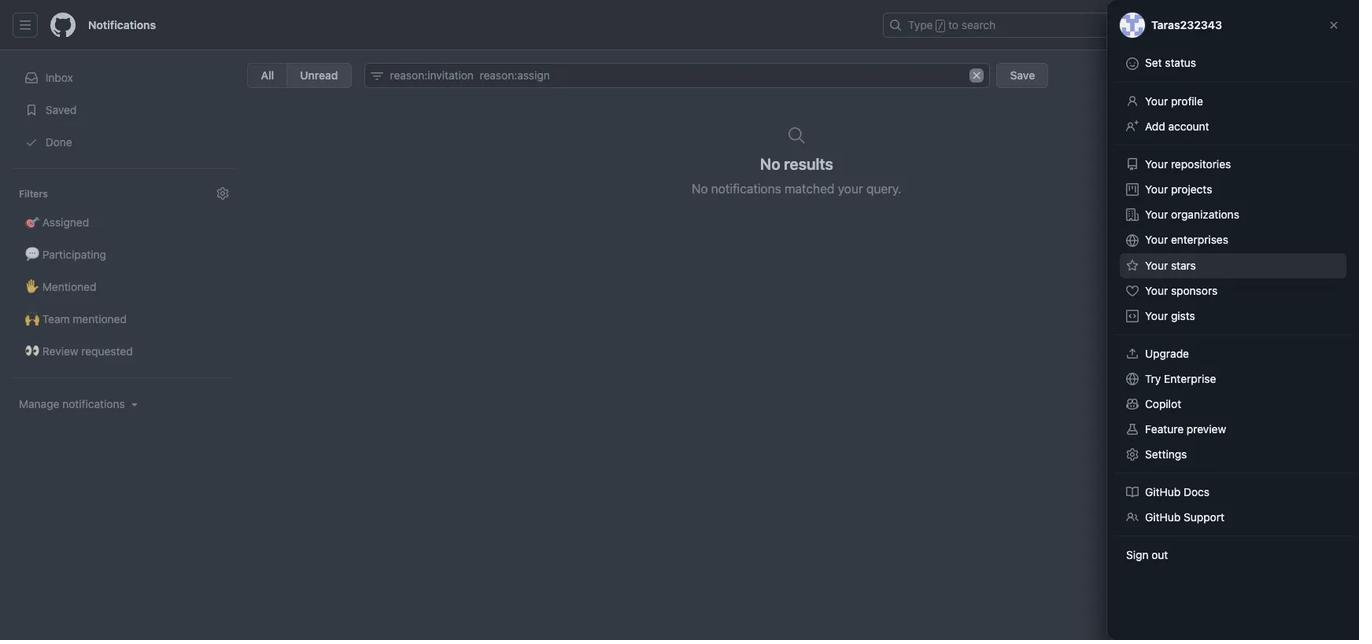 Task type: vqa. For each thing, say whether or not it's contained in the screenshot.
checkbox in the Wikis group
no



Task type: describe. For each thing, give the bounding box(es) containing it.
manage notifications
[[19, 397, 125, 411]]

Filter notifications text field
[[364, 63, 991, 88]]

mentioned
[[73, 312, 127, 326]]

notifications for manage
[[62, 397, 125, 411]]

try enterprise link
[[1120, 367, 1347, 392]]

sponsors
[[1171, 284, 1218, 298]]

github docs link
[[1120, 480, 1347, 505]]

your for your enterprises
[[1145, 233, 1168, 246]]

repositories
[[1171, 157, 1231, 171]]

settings
[[1145, 448, 1187, 461]]

plus image
[[1185, 19, 1198, 31]]

account
[[1169, 120, 1209, 133]]

no notifications matched your query.
[[692, 182, 902, 196]]

try
[[1145, 372, 1161, 386]]

no results
[[761, 155, 834, 173]]

copilot link
[[1120, 392, 1347, 417]]

profile
[[1171, 94, 1203, 108]]

notifications
[[88, 18, 156, 31]]

out
[[1152, 549, 1168, 562]]

your for your sponsors
[[1145, 284, 1168, 298]]

your organizations link
[[1120, 202, 1347, 227]]

status
[[1165, 56, 1197, 69]]

team
[[42, 312, 70, 326]]

command palette image
[[1140, 19, 1152, 31]]

search image
[[788, 126, 807, 145]]

inbox image
[[25, 72, 38, 84]]

your projects
[[1145, 183, 1213, 196]]

triangle down image
[[128, 398, 141, 411]]

inbox
[[45, 71, 73, 84]]

🙌 team mentioned link
[[13, 305, 235, 334]]

feature preview
[[1145, 423, 1227, 436]]

set status
[[1145, 56, 1197, 69]]

try enterprise
[[1145, 372, 1216, 386]]

👀
[[25, 345, 39, 358]]

set
[[1145, 56, 1162, 69]]

no for no results
[[761, 155, 781, 173]]

github support link
[[1120, 505, 1347, 531]]

feature
[[1145, 423, 1184, 436]]

/
[[938, 20, 944, 31]]

your for your repositories
[[1145, 157, 1168, 171]]

🙌 team mentioned
[[25, 312, 127, 326]]

save button
[[997, 63, 1049, 88]]

organizations
[[1171, 208, 1240, 221]]

💬
[[25, 248, 39, 261]]

search
[[962, 18, 996, 31]]

feature preview button
[[1120, 417, 1347, 442]]

your stars link
[[1120, 253, 1347, 279]]

to
[[949, 18, 959, 31]]

your for your organizations
[[1145, 208, 1168, 221]]

customize filters image
[[217, 187, 229, 200]]

your gists
[[1145, 309, 1195, 323]]

enterprise
[[1164, 372, 1216, 386]]

stars
[[1171, 259, 1196, 272]]

your
[[838, 182, 864, 196]]

your projects link
[[1120, 177, 1347, 202]]

all
[[261, 68, 274, 82]]

your sponsors
[[1145, 284, 1218, 298]]

your repositories
[[1145, 157, 1231, 171]]

query.
[[867, 182, 902, 196]]

✋ mentioned
[[25, 280, 96, 294]]

close image
[[1328, 19, 1340, 31]]

requested
[[81, 345, 133, 358]]

manage
[[19, 397, 59, 411]]

👀 review requested link
[[13, 337, 235, 366]]

done
[[43, 135, 72, 149]]

assigned
[[42, 216, 89, 229]]



Task type: locate. For each thing, give the bounding box(es) containing it.
3 your from the top
[[1145, 183, 1168, 196]]

2 your from the top
[[1145, 157, 1168, 171]]

github docs
[[1145, 486, 1210, 499]]

your inside "link"
[[1145, 94, 1168, 108]]

💬 participating link
[[13, 240, 235, 269]]

gists
[[1171, 309, 1195, 323]]

notifications element
[[13, 50, 235, 444]]

enterprises
[[1171, 233, 1229, 246]]

your enterprises
[[1145, 233, 1229, 246]]

your gists link
[[1120, 304, 1347, 329]]

🙌
[[25, 312, 39, 326]]

participating
[[42, 248, 106, 261]]

done link
[[13, 128, 235, 157]]

your up add
[[1145, 94, 1168, 108]]

your sponsors link
[[1120, 279, 1347, 304]]

1 your from the top
[[1145, 94, 1168, 108]]

github down the github docs
[[1145, 511, 1181, 524]]

preview
[[1187, 423, 1227, 436]]

add account
[[1145, 120, 1209, 133]]

7 your from the top
[[1145, 284, 1168, 298]]

add account link
[[1120, 114, 1347, 139]]

add
[[1145, 120, 1166, 133]]

clear filters image
[[970, 68, 984, 83]]

2 github from the top
[[1145, 511, 1181, 524]]

your enterprises link
[[1120, 227, 1347, 253]]

upgrade link
[[1120, 342, 1347, 367]]

🎯
[[25, 216, 39, 229]]

🎯 assigned
[[25, 216, 89, 229]]

your organizations
[[1145, 208, 1240, 221]]

your left projects
[[1145, 183, 1168, 196]]

projects
[[1171, 183, 1213, 196]]

✋
[[25, 280, 39, 294]]

5 your from the top
[[1145, 233, 1168, 246]]

your for your profile
[[1145, 94, 1168, 108]]

inbox link
[[13, 63, 235, 92]]

0 horizontal spatial no
[[692, 182, 708, 196]]

type / to search
[[908, 18, 996, 31]]

notifications for no
[[712, 182, 782, 196]]

8 your from the top
[[1145, 309, 1168, 323]]

6 your from the top
[[1145, 259, 1168, 272]]

0 horizontal spatial notifications
[[62, 397, 125, 411]]

your profile link
[[1120, 89, 1347, 114]]

notifications inside manage notifications popup button
[[62, 397, 125, 411]]

🎯 assigned link
[[13, 208, 235, 237]]

1 horizontal spatial no
[[761, 155, 781, 173]]

saved link
[[13, 95, 235, 124]]

notifications
[[712, 182, 782, 196], [62, 397, 125, 411]]

your profile
[[1145, 94, 1203, 108]]

triangle down image
[[1201, 18, 1214, 31]]

filter image
[[370, 70, 383, 83]]

your for your gists
[[1145, 309, 1168, 323]]

all link
[[248, 63, 288, 88]]

sign out
[[1126, 549, 1168, 562]]

your repositories link
[[1120, 152, 1347, 177]]

support
[[1184, 511, 1225, 524]]

👀 review requested
[[25, 345, 133, 358]]

0 vertical spatial github
[[1145, 486, 1181, 499]]

set status button
[[1120, 50, 1347, 76]]

1 vertical spatial github
[[1145, 511, 1181, 524]]

save
[[1010, 68, 1035, 82]]

manage notifications button
[[19, 397, 141, 412]]

your left 'gists'
[[1145, 309, 1168, 323]]

0 vertical spatial no
[[761, 155, 781, 173]]

notifications link
[[82, 13, 162, 38]]

your up your projects
[[1145, 157, 1168, 171]]

unread
[[300, 68, 338, 82]]

4 your from the top
[[1145, 208, 1168, 221]]

unread link
[[288, 63, 351, 88]]

1 vertical spatial no
[[692, 182, 708, 196]]

notifications left triangle down icon
[[62, 397, 125, 411]]

github support
[[1145, 511, 1225, 524]]

github
[[1145, 486, 1181, 499], [1145, 511, 1181, 524]]

your down your projects
[[1145, 208, 1168, 221]]

copilot
[[1145, 397, 1182, 411]]

your for your stars
[[1145, 259, 1168, 272]]

results
[[785, 155, 834, 173]]

saved
[[43, 103, 77, 116]]

no for no notifications matched your query.
[[692, 182, 708, 196]]

your up your stars
[[1145, 233, 1168, 246]]

github up github support
[[1145, 486, 1181, 499]]

mentioned
[[42, 280, 96, 294]]

dialog
[[1107, 0, 1359, 641]]

0 vertical spatial notifications
[[712, 182, 782, 196]]

your stars
[[1145, 259, 1196, 272]]

check image
[[25, 136, 38, 149]]

your for your projects
[[1145, 183, 1168, 196]]

sign
[[1126, 549, 1149, 562]]

1 vertical spatial notifications
[[62, 397, 125, 411]]

upgrade
[[1145, 347, 1189, 361]]

filters
[[19, 188, 48, 200]]

1 github from the top
[[1145, 486, 1181, 499]]

docs
[[1184, 486, 1210, 499]]

your up 'your gists'
[[1145, 284, 1168, 298]]

homepage image
[[50, 13, 76, 38]]

github for github docs
[[1145, 486, 1181, 499]]

1 horizontal spatial notifications
[[712, 182, 782, 196]]

notifications down no results
[[712, 182, 782, 196]]

your left stars
[[1145, 259, 1168, 272]]

None search field
[[364, 63, 991, 88]]

sign out link
[[1120, 543, 1347, 568]]

your
[[1145, 94, 1168, 108], [1145, 157, 1168, 171], [1145, 183, 1168, 196], [1145, 208, 1168, 221], [1145, 233, 1168, 246], [1145, 259, 1168, 272], [1145, 284, 1168, 298], [1145, 309, 1168, 323]]

dialog containing taras232343
[[1107, 0, 1359, 641]]

type
[[908, 18, 933, 31]]

matched
[[785, 182, 835, 196]]

github for github support
[[1145, 511, 1181, 524]]

✋ mentioned link
[[13, 272, 235, 301]]

settings link
[[1120, 442, 1347, 468]]

taras232343
[[1152, 18, 1222, 32]]

bookmark image
[[25, 104, 38, 116]]

review
[[42, 345, 78, 358]]



